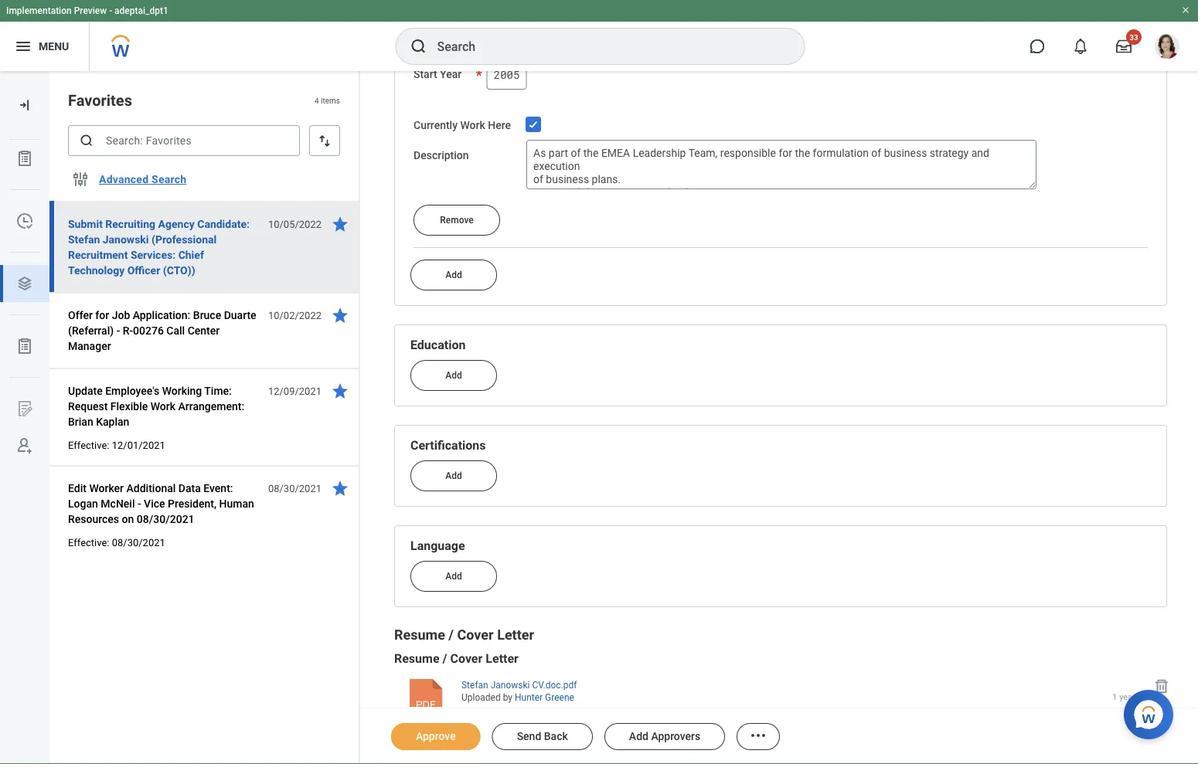 Task type: locate. For each thing, give the bounding box(es) containing it.
1 horizontal spatial /
[[449, 628, 454, 644]]

0 horizontal spatial -
[[109, 5, 112, 16]]

hunter
[[515, 693, 543, 704]]

08/30/2021 left star icon
[[268, 483, 322, 495]]

work
[[460, 120, 485, 132], [151, 400, 176, 413]]

add button down certifications
[[411, 461, 497, 492]]

1 vertical spatial work
[[151, 400, 176, 413]]

janowski inside 'link'
[[491, 681, 530, 692]]

brian
[[68, 416, 93, 428]]

search image up start
[[409, 37, 428, 56]]

add button for certifications
[[411, 461, 497, 492]]

10/05/2022
[[268, 218, 322, 230]]

menu button
[[0, 22, 89, 71]]

/
[[449, 628, 454, 644], [443, 652, 447, 667]]

services:
[[131, 249, 176, 261]]

- left vice on the bottom
[[138, 498, 141, 510]]

sort image
[[317, 133, 333, 148]]

Search: Favorites text field
[[68, 125, 300, 156]]

add approvers button
[[605, 724, 726, 751]]

duarte
[[224, 309, 256, 322]]

1 vertical spatial stefan
[[462, 681, 489, 692]]

resume
[[394, 628, 445, 644], [394, 652, 440, 667]]

send
[[517, 731, 542, 744]]

star image
[[331, 479, 350, 498]]

4 add button from the top
[[411, 562, 497, 593]]

2 effective: from the top
[[68, 537, 109, 549]]

certifications
[[411, 438, 486, 453]]

add down remove
[[446, 270, 462, 281]]

list
[[0, 140, 49, 465]]

add button down remove
[[411, 260, 497, 291]]

submit
[[68, 218, 103, 230]]

-
[[109, 5, 112, 16], [138, 498, 141, 510]]

0 horizontal spatial /
[[443, 652, 447, 667]]

add button down language
[[411, 562, 497, 593]]

0 vertical spatial effective:
[[68, 440, 109, 451]]

1 vertical spatial janowski
[[491, 681, 530, 692]]

1 vertical spatial star image
[[331, 306, 350, 325]]

offer
[[68, 309, 93, 322]]

1 vertical spatial 08/30/2021
[[137, 513, 195, 526]]

send back
[[517, 731, 568, 744]]

12/01/2021
[[112, 440, 165, 451]]

08/30/2021 inside edit worker additional data event: logan mcneil - vice president, human resources on 08/30/2021
[[137, 513, 195, 526]]

janowski inside submit recruiting agency candidate: stefan janowski (professional recruitment services: chief technology officer (cto))
[[103, 233, 149, 246]]

resume / cover letter
[[394, 628, 534, 644], [394, 652, 519, 667]]

r-
[[123, 324, 133, 337]]

clock check image
[[15, 212, 34, 230]]

1 vertical spatial resume / cover letter
[[394, 652, 519, 667]]

recruitment
[[68, 249, 128, 261]]

add down certifications
[[446, 471, 462, 482]]

currently work here
[[414, 120, 511, 132]]

stefan up uploaded
[[462, 681, 489, 692]]

human
[[219, 498, 254, 510]]

edit
[[68, 482, 87, 495]]

‎-
[[117, 324, 120, 337]]

clipboard image down perspective icon
[[15, 337, 34, 356]]

resume inside region
[[394, 652, 440, 667]]

1 resume / cover letter from the top
[[394, 628, 534, 644]]

0 vertical spatial resume
[[394, 628, 445, 644]]

profile logan mcneil image
[[1155, 34, 1180, 62]]

0 horizontal spatial stefan
[[68, 233, 100, 246]]

10/02/2022
[[268, 310, 322, 321]]

1 horizontal spatial stefan
[[462, 681, 489, 692]]

2 vertical spatial 08/30/2021
[[112, 537, 165, 549]]

Description text field
[[527, 140, 1037, 190]]

work left here
[[460, 120, 485, 132]]

effective: down resources
[[68, 537, 109, 549]]

Search Workday  search field
[[437, 29, 773, 63]]

1 horizontal spatial search image
[[409, 37, 428, 56]]

offer for job application: bruce duarte (referral) ‎- r-00276 call center manager button
[[68, 306, 260, 356]]

star image right 10/05/2022
[[331, 215, 350, 234]]

- inside edit worker additional data event: logan mcneil - vice president, human resources on 08/30/2021
[[138, 498, 141, 510]]

employee's
[[105, 385, 159, 397]]

add down education
[[446, 371, 462, 382]]

search image
[[409, 37, 428, 56], [79, 133, 94, 148]]

add button down education
[[411, 361, 497, 392]]

1 horizontal spatial work
[[460, 120, 485, 132]]

star image
[[331, 215, 350, 234], [331, 306, 350, 325], [331, 382, 350, 401]]

janowski
[[103, 233, 149, 246], [491, 681, 530, 692]]

related actions image
[[750, 727, 768, 746]]

effective:
[[68, 440, 109, 451], [68, 537, 109, 549]]

worker
[[89, 482, 124, 495]]

1 vertical spatial letter
[[486, 652, 519, 667]]

1 vertical spatial search image
[[79, 133, 94, 148]]

star image right 12/09/2021
[[331, 382, 350, 401]]

add button
[[411, 260, 497, 291], [411, 361, 497, 392], [411, 461, 497, 492], [411, 562, 497, 593]]

cv.doc.pdf
[[532, 681, 577, 692]]

item list element
[[49, 71, 360, 765]]

work down working
[[151, 400, 176, 413]]

1 vertical spatial cover
[[450, 652, 483, 667]]

1 horizontal spatial janowski
[[491, 681, 530, 692]]

2 clipboard image from the top
[[15, 337, 34, 356]]

preview
[[74, 5, 107, 16]]

rename image
[[15, 400, 34, 418]]

add approvers
[[629, 731, 701, 744]]

stefan down submit at the left of page
[[68, 233, 100, 246]]

hunter greene
[[515, 693, 575, 704]]

0 vertical spatial resume / cover letter
[[394, 628, 534, 644]]

1 vertical spatial /
[[443, 652, 447, 667]]

star image right '10/02/2022'
[[331, 306, 350, 325]]

0 vertical spatial search image
[[409, 37, 428, 56]]

add left approvers
[[629, 731, 649, 744]]

1 horizontal spatial -
[[138, 498, 141, 510]]

janowski up by
[[491, 681, 530, 692]]

add down language
[[446, 572, 462, 583]]

add
[[446, 270, 462, 281], [446, 371, 462, 382], [446, 471, 462, 482], [446, 572, 462, 583], [629, 731, 649, 744]]

search image inside the item list element
[[79, 133, 94, 148]]

0 horizontal spatial search image
[[79, 133, 94, 148]]

0 vertical spatial clipboard image
[[15, 149, 34, 168]]

for
[[95, 309, 109, 322]]

4 items
[[315, 96, 340, 105]]

- right preview
[[109, 5, 112, 16]]

job
[[112, 309, 130, 322]]

0 horizontal spatial janowski
[[103, 233, 149, 246]]

clipboard image down transformation import image
[[15, 149, 34, 168]]

implementation preview -   adeptai_dpt1
[[6, 5, 168, 16]]

remove button
[[414, 205, 500, 236]]

1 effective: from the top
[[68, 440, 109, 451]]

2 star image from the top
[[331, 306, 350, 325]]

working
[[162, 385, 202, 397]]

advanced
[[99, 173, 149, 186]]

(referral)
[[68, 324, 114, 337]]

1 vertical spatial clipboard image
[[15, 337, 34, 356]]

add for education
[[446, 371, 462, 382]]

cover
[[457, 628, 494, 644], [450, 652, 483, 667]]

effective: down brian on the bottom left
[[68, 440, 109, 451]]

janowski down recruiting
[[103, 233, 149, 246]]

adeptai_dpt1
[[115, 5, 168, 16]]

08/30/2021 down on
[[112, 537, 165, 549]]

chief
[[178, 249, 204, 261]]

submit recruiting agency candidate: stefan janowski (professional recruitment services: chief technology officer (cto)) button
[[68, 215, 260, 280]]

08/30/2021
[[268, 483, 322, 495], [137, 513, 195, 526], [112, 537, 165, 549]]

add for language
[[446, 572, 462, 583]]

inbox large image
[[1117, 39, 1132, 54]]

0 horizontal spatial work
[[151, 400, 176, 413]]

clipboard image
[[15, 149, 34, 168], [15, 337, 34, 356]]

3 add button from the top
[[411, 461, 497, 492]]

update employee's working time: request flexible work arrangement: brian kaplan button
[[68, 382, 260, 432]]

0 vertical spatial -
[[109, 5, 112, 16]]

1 vertical spatial -
[[138, 498, 141, 510]]

08/30/2021 down vice on the bottom
[[137, 513, 195, 526]]

1
[[1113, 693, 1118, 703]]

agency
[[158, 218, 195, 230]]

0 vertical spatial work
[[460, 120, 485, 132]]

1 vertical spatial resume
[[394, 652, 440, 667]]

2 resume / cover letter from the top
[[394, 652, 519, 667]]

approve
[[416, 731, 456, 744]]

2005 group
[[414, 0, 1148, 236]]

data
[[178, 482, 201, 495]]

1 vertical spatial effective:
[[68, 537, 109, 549]]

technology
[[68, 264, 125, 277]]

0 vertical spatial janowski
[[103, 233, 149, 246]]

menu banner
[[0, 0, 1199, 71]]

2 add button from the top
[[411, 361, 497, 392]]

0 vertical spatial star image
[[331, 215, 350, 234]]

2 vertical spatial star image
[[331, 382, 350, 401]]

greene
[[545, 693, 575, 704]]

2 resume from the top
[[394, 652, 440, 667]]

1 star image from the top
[[331, 215, 350, 234]]

delete image
[[1154, 679, 1171, 696]]

search image up configure icon
[[79, 133, 94, 148]]

back
[[544, 731, 568, 744]]

items
[[321, 96, 340, 105]]

0 vertical spatial cover
[[457, 628, 494, 644]]

arrangement:
[[178, 400, 244, 413]]

0 vertical spatial stefan
[[68, 233, 100, 246]]



Task type: describe. For each thing, give the bounding box(es) containing it.
2005
[[494, 67, 520, 82]]

uploaded by
[[462, 693, 515, 704]]

effective: for edit worker additional data event: logan mcneil - vice president, human resources on 08/30/2021
[[68, 537, 109, 549]]

uploaded
[[462, 693, 501, 704]]

update employee's working time: request flexible work arrangement: brian kaplan
[[68, 385, 244, 428]]

add button for education
[[411, 361, 497, 392]]

1 add button from the top
[[411, 260, 497, 291]]

year
[[440, 69, 462, 81]]

00276
[[133, 324, 164, 337]]

advanced search
[[99, 173, 187, 186]]

configure image
[[71, 170, 90, 189]]

approve button
[[391, 724, 481, 751]]

bruce
[[193, 309, 221, 322]]

start
[[414, 69, 437, 81]]

search image inside menu banner
[[409, 37, 428, 56]]

menu
[[39, 40, 69, 53]]

manager
[[68, 340, 111, 353]]

work inside update employee's working time: request flexible work arrangement: brian kaplan
[[151, 400, 176, 413]]

stefan inside submit recruiting agency candidate: stefan janowski (professional recruitment services: chief technology officer (cto))
[[68, 233, 100, 246]]

by
[[503, 693, 513, 704]]

notifications large image
[[1073, 39, 1089, 54]]

cover inside region
[[450, 652, 483, 667]]

check small image
[[524, 116, 543, 134]]

resources
[[68, 513, 119, 526]]

(professional
[[152, 233, 217, 246]]

hunter greene link
[[515, 690, 575, 704]]

stefan janowski cv.doc.pdf link
[[462, 677, 577, 693]]

stefan janowski cv.doc.pdf
[[462, 681, 577, 692]]

1 resume from the top
[[394, 628, 445, 644]]

favorites
[[68, 91, 132, 109]]

approvers
[[651, 731, 701, 744]]

12/09/2021
[[268, 386, 322, 397]]

/ inside region
[[443, 652, 447, 667]]

advanced search button
[[93, 164, 193, 195]]

call
[[167, 324, 185, 337]]

add inside button
[[629, 731, 649, 744]]

work inside the 2005 group
[[460, 120, 485, 132]]

1 clipboard image from the top
[[15, 149, 34, 168]]

update
[[68, 385, 103, 397]]

kaplan
[[96, 416, 129, 428]]

0 vertical spatial 08/30/2021
[[268, 483, 322, 495]]

language
[[411, 539, 465, 554]]

0 vertical spatial letter
[[497, 628, 534, 644]]

edit worker additional data event: logan mcneil - vice president, human resources on 08/30/2021
[[68, 482, 254, 526]]

send back button
[[492, 724, 593, 751]]

add button for language
[[411, 562, 497, 593]]

president,
[[168, 498, 217, 510]]

close environment banner image
[[1182, 5, 1191, 15]]

effective: for update employee's working time: request flexible work arrangement: brian kaplan
[[68, 440, 109, 451]]

year
[[1120, 693, 1136, 703]]

officer
[[127, 264, 160, 277]]

0 vertical spatial /
[[449, 628, 454, 644]]

letter inside region
[[486, 652, 519, 667]]

effective: 12/01/2021
[[68, 440, 165, 451]]

recruiting
[[105, 218, 156, 230]]

logan
[[68, 498, 98, 510]]

3 star image from the top
[[331, 382, 350, 401]]

33
[[1130, 32, 1139, 42]]

start year
[[414, 69, 462, 81]]

mcneil
[[101, 498, 135, 510]]

here
[[488, 120, 511, 132]]

- inside menu banner
[[109, 5, 112, 16]]

star image for submit recruiting agency candidate: stefan janowski (professional recruitment services: chief technology officer (cto))
[[331, 215, 350, 234]]

implementation
[[6, 5, 72, 16]]

on
[[122, 513, 134, 526]]

offer for job application: bruce duarte (referral) ‎- r-00276 call center manager
[[68, 309, 256, 353]]

star image for offer for job application: bruce duarte (referral) ‎- r-00276 call center manager
[[331, 306, 350, 325]]

33 button
[[1107, 29, 1142, 63]]

resume / cover letter inside region
[[394, 652, 519, 667]]

time:
[[204, 385, 232, 397]]

resume / cover letter region
[[394, 651, 1172, 765]]

search
[[152, 173, 187, 186]]

submit recruiting agency candidate: stefan janowski (professional recruitment services: chief technology officer (cto))
[[68, 218, 250, 277]]

event:
[[204, 482, 233, 495]]

request
[[68, 400, 108, 413]]

candidate:
[[197, 218, 250, 230]]

flexible
[[110, 400, 148, 413]]

4
[[315, 96, 319, 105]]

justify image
[[14, 37, 32, 56]]

action bar region
[[360, 708, 1199, 765]]

edit worker additional data event: logan mcneil - vice president, human resources on 08/30/2021 button
[[68, 479, 260, 529]]

(cto))
[[163, 264, 195, 277]]

effective: 08/30/2021
[[68, 537, 165, 549]]

stefan inside 'link'
[[462, 681, 489, 692]]

currently
[[414, 120, 458, 132]]

remove
[[440, 215, 474, 226]]

education
[[411, 338, 466, 353]]

transformation import image
[[17, 97, 32, 113]]

add for certifications
[[446, 471, 462, 482]]

additional
[[126, 482, 176, 495]]

perspective image
[[15, 275, 34, 293]]

description
[[414, 150, 469, 162]]

user plus image
[[15, 437, 34, 455]]

application:
[[133, 309, 190, 322]]



Task type: vqa. For each thing, say whether or not it's contained in the screenshot.
wd-
no



